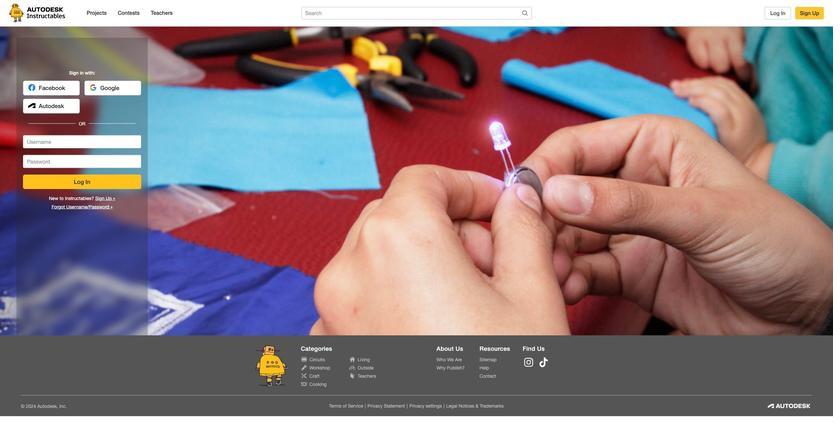 Task type: vqa. For each thing, say whether or not it's contained in the screenshot.
Space at the left of the page
no



Task type: locate. For each thing, give the bounding box(es) containing it.
autodesk image
[[28, 102, 36, 110], [767, 402, 813, 410]]

category circuits image
[[301, 356, 306, 361]]

facebook image
[[28, 84, 36, 92]]

0 horizontal spatial autodesk image
[[28, 102, 36, 110]]

0 vertical spatial autodesk image
[[28, 102, 36, 110]]

category cooking image
[[301, 381, 306, 386]]

tiktok image
[[538, 357, 550, 368]]

1 vertical spatial autodesk image
[[767, 402, 813, 410]]



Task type: describe. For each thing, give the bounding box(es) containing it.
category craft image
[[301, 373, 306, 377]]

google image
[[89, 84, 97, 92]]

Username text field
[[23, 135, 141, 148]]

Password password field
[[23, 155, 141, 168]]

category teachers image
[[349, 373, 354, 377]]

category workshop image
[[301, 364, 306, 369]]

Search search field
[[304, 9, 509, 18]]

1 horizontal spatial autodesk image
[[767, 402, 813, 410]]

instagram image
[[523, 357, 535, 368]]

category outside image
[[349, 364, 354, 369]]

category living image
[[349, 356, 354, 361]]



